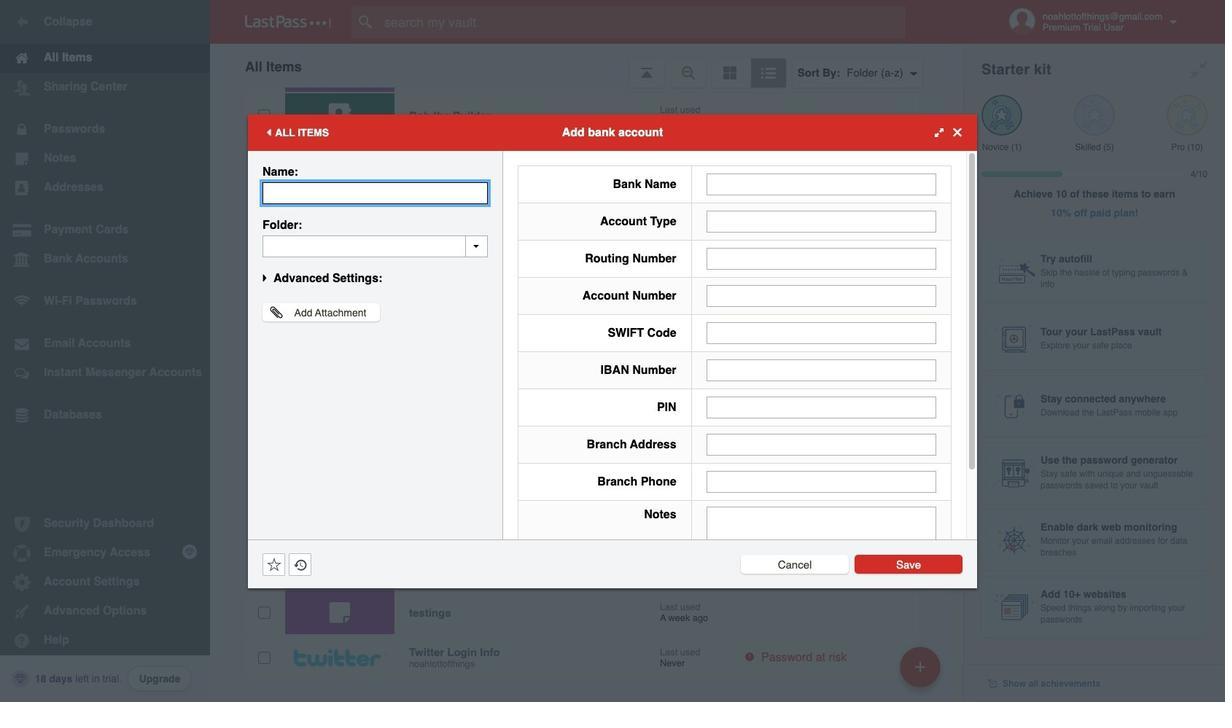 Task type: locate. For each thing, give the bounding box(es) containing it.
None text field
[[707, 210, 937, 232], [707, 248, 937, 270], [707, 285, 937, 307], [707, 359, 937, 381], [707, 396, 937, 418], [707, 471, 937, 493], [707, 210, 937, 232], [707, 248, 937, 270], [707, 285, 937, 307], [707, 359, 937, 381], [707, 396, 937, 418], [707, 471, 937, 493]]

None text field
[[707, 173, 937, 195], [263, 182, 488, 204], [263, 235, 488, 257], [707, 322, 937, 344], [707, 434, 937, 456], [707, 507, 937, 597], [707, 173, 937, 195], [263, 182, 488, 204], [263, 235, 488, 257], [707, 322, 937, 344], [707, 434, 937, 456], [707, 507, 937, 597]]

main navigation navigation
[[0, 0, 210, 703]]

search my vault text field
[[352, 6, 935, 38]]

new item navigation
[[895, 643, 950, 703]]

dialog
[[248, 114, 978, 607]]

new item image
[[916, 662, 926, 672]]

vault options navigation
[[210, 44, 964, 88]]



Task type: vqa. For each thing, say whether or not it's contained in the screenshot.
dialog
yes



Task type: describe. For each thing, give the bounding box(es) containing it.
Search search field
[[352, 6, 935, 38]]

lastpass image
[[245, 15, 331, 28]]



